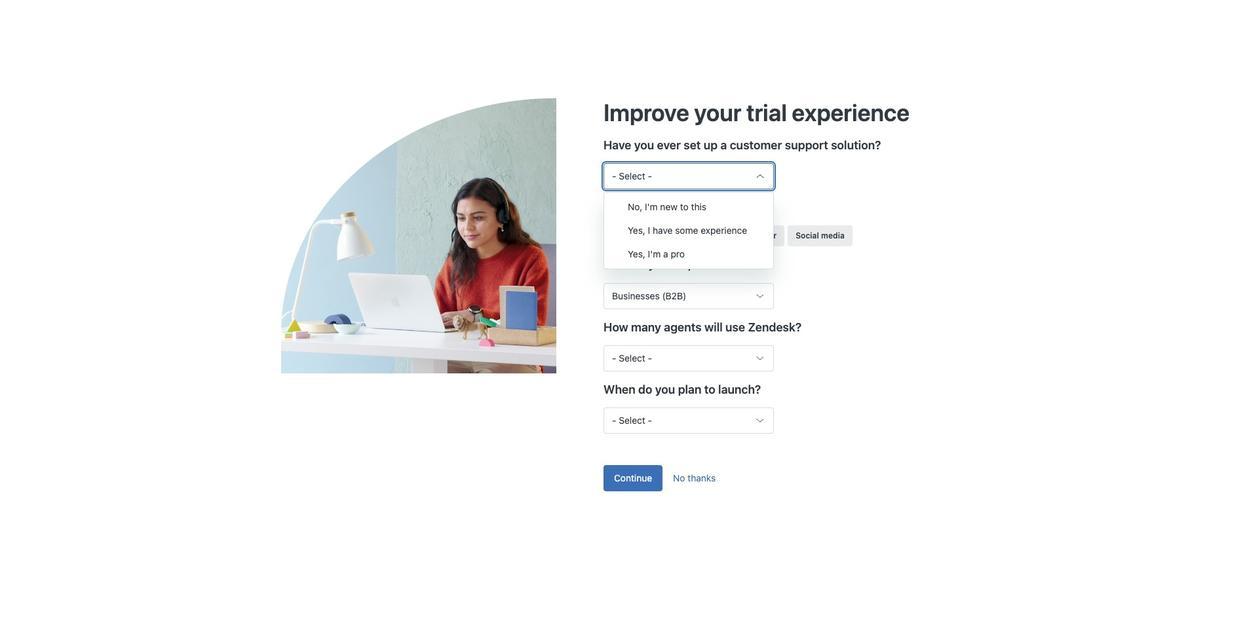 Task type: describe. For each thing, give the bounding box(es) containing it.
you for when
[[655, 383, 675, 396]]

help center button
[[724, 226, 785, 247]]

reach
[[689, 201, 720, 215]]

you for who
[[649, 258, 669, 272]]

people
[[648, 201, 686, 215]]

continue
[[614, 473, 652, 484]]

yes, i have some experience option
[[604, 219, 774, 243]]

have you ever set up a customer support solution?
[[604, 138, 881, 152]]

center
[[752, 231, 777, 241]]

media
[[821, 231, 845, 241]]

- down when do you plan to launch?
[[648, 415, 652, 426]]

help?
[[672, 258, 701, 272]]

social media button
[[788, 226, 853, 247]]

- select - for first - select - 'popup button'
[[612, 171, 652, 182]]

yes, for yes, i'm a pro
[[628, 248, 646, 260]]

how many agents will use zendesk?
[[604, 320, 802, 334]]

- down have
[[612, 171, 617, 182]]

chat
[[612, 231, 630, 241]]

to inside option
[[680, 201, 689, 212]]

- up 'no, i'm new to this'
[[648, 171, 652, 182]]

email button
[[684, 226, 721, 247]]

phone button
[[641, 226, 681, 247]]

businesses (b2b)
[[612, 290, 687, 301]]

continue button
[[604, 465, 663, 492]]

i
[[648, 225, 651, 236]]

- down many
[[648, 352, 652, 364]]

pro
[[671, 248, 685, 260]]

when
[[604, 383, 636, 396]]

2 select from the top
[[619, 352, 646, 364]]

do for when
[[639, 383, 653, 396]]

1 horizontal spatial a
[[721, 138, 727, 152]]

- up when
[[612, 352, 617, 364]]

zendesk?
[[748, 320, 802, 334]]

how for how do people reach you?
[[604, 201, 629, 215]]

no thanks button
[[663, 465, 727, 492]]

help
[[732, 231, 750, 241]]

trial
[[747, 98, 787, 127]]

1 - select - button from the top
[[604, 163, 774, 190]]

this
[[691, 201, 707, 212]]

who
[[604, 258, 629, 272]]

0 vertical spatial experience
[[792, 98, 910, 127]]



Task type: locate. For each thing, give the bounding box(es) containing it.
agents
[[664, 320, 702, 334]]

yes, i'm a pro
[[628, 248, 685, 260]]

your
[[695, 98, 742, 127]]

launch?
[[719, 383, 761, 396]]

1 vertical spatial you
[[649, 258, 669, 272]]

have
[[653, 225, 673, 236]]

who do you help?
[[604, 258, 701, 272]]

0 horizontal spatial a
[[664, 248, 668, 260]]

yes, inside yes, i'm a pro option
[[628, 248, 646, 260]]

select up no,
[[619, 171, 646, 182]]

to
[[680, 201, 689, 212], [705, 383, 716, 396]]

you left ever
[[634, 138, 654, 152]]

1 vertical spatial how
[[604, 320, 629, 334]]

how left many
[[604, 320, 629, 334]]

0 vertical spatial i'm
[[645, 201, 658, 212]]

to left this
[[680, 201, 689, 212]]

2 yes, from the top
[[628, 248, 646, 260]]

to right plan
[[705, 383, 716, 396]]

yes, i have some experience
[[628, 225, 747, 236]]

select up when
[[619, 352, 646, 364]]

- select - up no,
[[612, 171, 652, 182]]

do for how
[[631, 201, 645, 215]]

customer service agent wearing a headset and sitting at a desk as balloons float through the air in celebration. image
[[281, 98, 604, 374]]

2 - select - button from the top
[[604, 345, 774, 372]]

customer
[[730, 138, 782, 152]]

i'm
[[645, 201, 658, 212], [648, 248, 661, 260]]

2 vertical spatial - select -
[[612, 415, 652, 426]]

set
[[684, 138, 701, 152]]

1 horizontal spatial to
[[705, 383, 716, 396]]

you left plan
[[655, 383, 675, 396]]

0 horizontal spatial experience
[[701, 225, 747, 236]]

some
[[675, 225, 698, 236]]

0 vertical spatial - select -
[[612, 171, 652, 182]]

no, i'm new to this
[[628, 201, 707, 212]]

3 select from the top
[[619, 415, 646, 426]]

you?
[[722, 201, 748, 215]]

1 how from the top
[[604, 201, 629, 215]]

have
[[604, 138, 632, 152]]

1 vertical spatial select
[[619, 352, 646, 364]]

1 select from the top
[[619, 171, 646, 182]]

experience down the you?
[[701, 225, 747, 236]]

0 vertical spatial yes,
[[628, 225, 646, 236]]

1 horizontal spatial experience
[[792, 98, 910, 127]]

yes, left 'i'
[[628, 225, 646, 236]]

(b2b)
[[662, 290, 687, 301]]

i'm right no,
[[645, 201, 658, 212]]

plan
[[678, 383, 702, 396]]

1 vertical spatial experience
[[701, 225, 747, 236]]

2 vertical spatial select
[[619, 415, 646, 426]]

- select -
[[612, 171, 652, 182], [612, 352, 652, 364], [612, 415, 652, 426]]

1 vertical spatial yes,
[[628, 248, 646, 260]]

1 vertical spatial do
[[632, 258, 646, 272]]

yes, for yes, i have some experience
[[628, 225, 646, 236]]

a left pro
[[664, 248, 668, 260]]

i'm down 'phone' button
[[648, 248, 661, 260]]

1 vertical spatial - select - button
[[604, 345, 774, 372]]

thanks
[[688, 473, 716, 484]]

do right when
[[639, 383, 653, 396]]

businesses
[[612, 290, 660, 301]]

no thanks
[[673, 473, 716, 484]]

3 - select - from the top
[[612, 415, 652, 426]]

2 vertical spatial you
[[655, 383, 675, 396]]

- select - button up no, i'm new to this option
[[604, 163, 774, 190]]

list box containing no, i'm new to this
[[604, 192, 774, 269]]

0 horizontal spatial to
[[680, 201, 689, 212]]

up
[[704, 138, 718, 152]]

select down when
[[619, 415, 646, 426]]

email
[[692, 231, 713, 241]]

help center
[[732, 231, 777, 241]]

you
[[634, 138, 654, 152], [649, 258, 669, 272], [655, 383, 675, 396]]

ever
[[657, 138, 681, 152]]

how for how many agents will use zendesk?
[[604, 320, 629, 334]]

- select - button down plan
[[604, 408, 774, 434]]

0 vertical spatial how
[[604, 201, 629, 215]]

many
[[631, 320, 661, 334]]

how do people reach you?
[[604, 201, 748, 215]]

yes, down chat button at the top of page
[[628, 248, 646, 260]]

0 vertical spatial select
[[619, 171, 646, 182]]

new
[[660, 201, 678, 212]]

yes, i'm a pro option
[[604, 243, 774, 266]]

- select - button
[[604, 163, 774, 190], [604, 345, 774, 372], [604, 408, 774, 434]]

- select - up when
[[612, 352, 652, 364]]

no, i'm new to this option
[[604, 195, 774, 219]]

social
[[796, 231, 819, 241]]

2 vertical spatial do
[[639, 383, 653, 396]]

select
[[619, 171, 646, 182], [619, 352, 646, 364], [619, 415, 646, 426]]

0 vertical spatial a
[[721, 138, 727, 152]]

social media
[[796, 231, 845, 241]]

do left people
[[631, 201, 645, 215]]

0 vertical spatial do
[[631, 201, 645, 215]]

2 - select - from the top
[[612, 352, 652, 364]]

do for who
[[632, 258, 646, 272]]

- select - down when
[[612, 415, 652, 426]]

2 how from the top
[[604, 320, 629, 334]]

1 vertical spatial i'm
[[648, 248, 661, 260]]

support
[[785, 138, 829, 152]]

yes, inside yes, i have some experience option
[[628, 225, 646, 236]]

how up "chat"
[[604, 201, 629, 215]]

phone
[[649, 231, 673, 241]]

a
[[721, 138, 727, 152], [664, 248, 668, 260]]

i'm for no,
[[645, 201, 658, 212]]

improve your trial experience
[[604, 98, 910, 127]]

- select - for first - select - 'popup button' from the bottom
[[612, 415, 652, 426]]

3 - select - button from the top
[[604, 408, 774, 434]]

chat button
[[604, 226, 638, 247]]

use
[[726, 320, 745, 334]]

0 vertical spatial to
[[680, 201, 689, 212]]

a right up
[[721, 138, 727, 152]]

1 vertical spatial to
[[705, 383, 716, 396]]

experience up "solution?"
[[792, 98, 910, 127]]

1 vertical spatial a
[[664, 248, 668, 260]]

when do you plan to launch?
[[604, 383, 761, 396]]

do right who
[[632, 258, 646, 272]]

no,
[[628, 201, 643, 212]]

solution?
[[831, 138, 881, 152]]

0 vertical spatial you
[[634, 138, 654, 152]]

you left pro
[[649, 258, 669, 272]]

no
[[673, 473, 685, 484]]

- select - button up plan
[[604, 345, 774, 372]]

list box
[[604, 192, 774, 269]]

businesses (b2b) button
[[604, 283, 774, 309]]

- down when
[[612, 415, 617, 426]]

-
[[612, 171, 617, 182], [648, 171, 652, 182], [612, 352, 617, 364], [648, 352, 652, 364], [612, 415, 617, 426], [648, 415, 652, 426]]

do
[[631, 201, 645, 215], [632, 258, 646, 272], [639, 383, 653, 396]]

yes,
[[628, 225, 646, 236], [628, 248, 646, 260]]

- select - for 2nd - select - 'popup button'
[[612, 352, 652, 364]]

experience inside option
[[701, 225, 747, 236]]

how
[[604, 201, 629, 215], [604, 320, 629, 334]]

1 - select - from the top
[[612, 171, 652, 182]]

1 yes, from the top
[[628, 225, 646, 236]]

2 vertical spatial - select - button
[[604, 408, 774, 434]]

improve
[[604, 98, 690, 127]]

will
[[705, 320, 723, 334]]

experience
[[792, 98, 910, 127], [701, 225, 747, 236]]

0 vertical spatial - select - button
[[604, 163, 774, 190]]

a inside yes, i'm a pro option
[[664, 248, 668, 260]]

1 vertical spatial - select -
[[612, 352, 652, 364]]

i'm for yes,
[[648, 248, 661, 260]]



Task type: vqa. For each thing, say whether or not it's contained in the screenshot.
Boonsri Saeli commented commented
no



